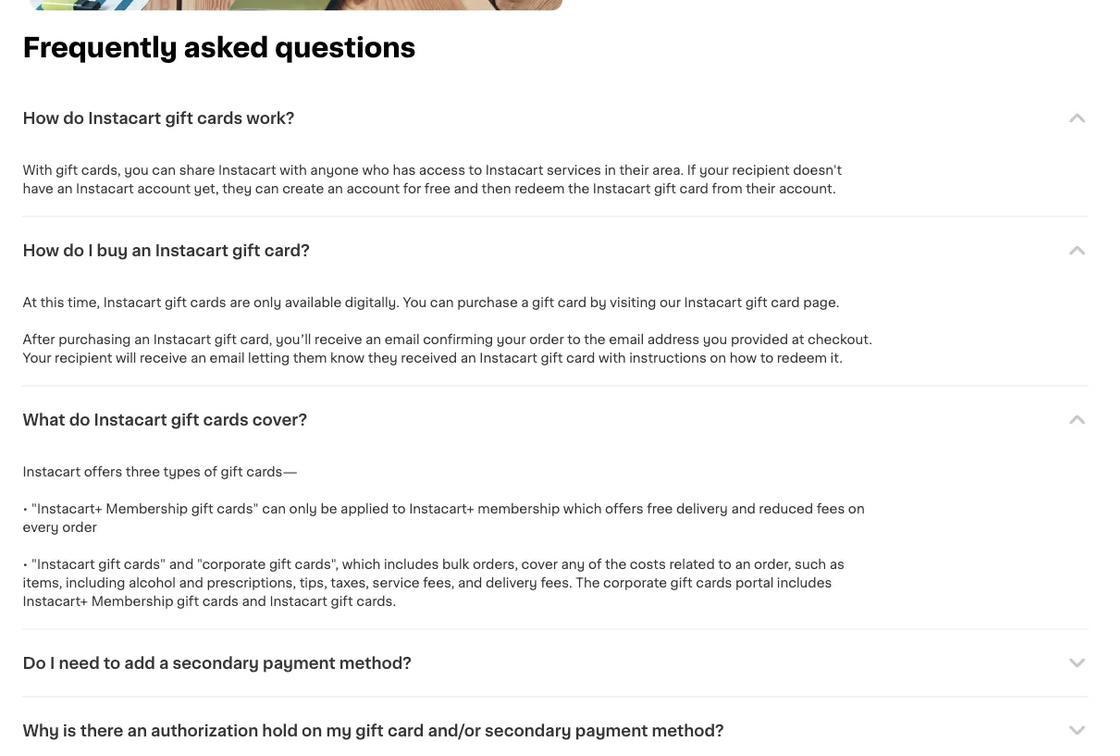 Task type: describe. For each thing, give the bounding box(es) containing it.
0 vertical spatial which
[[564, 502, 602, 515]]

provided
[[731, 333, 789, 346]]

received
[[401, 351, 457, 364]]

corporate
[[604, 576, 668, 589]]

then
[[482, 182, 512, 195]]

cards inside the at this time, instacart gift cards are only available digitally. you can purchase a gift card by visiting our instacart gift card page. after purchasing an instacart gift card, you'll receive an email confirming your order to the email address you provided at checkout. your recipient will receive an email letting them know they received an instacart gift card with instructions on how to redeem it.
[[190, 296, 227, 309]]

1 horizontal spatial delivery
[[677, 502, 728, 515]]

your
[[23, 351, 51, 364]]

card left 'page.'
[[771, 296, 801, 309]]

1 vertical spatial cards"
[[124, 558, 166, 571]]

how
[[730, 351, 757, 364]]

account.
[[779, 182, 837, 195]]

0 horizontal spatial their
[[620, 163, 650, 176]]

the for how do i buy an instacart gift card?
[[585, 333, 606, 346]]

with inside with gift cards, you can share instacart with anyone who has access to instacart services in their area. if your recipient doesn't have an instacart account yet, they can create an account for free and then redeem the instacart gift card from their account.
[[280, 163, 307, 176]]

do for how do i buy an instacart gift card?
[[63, 242, 84, 258]]

0 vertical spatial includes
[[384, 558, 439, 571]]

gift up prescriptions,
[[269, 558, 292, 571]]

frequently
[[23, 34, 178, 60]]

gift down 'how do i buy an instacart gift card?'
[[165, 296, 187, 309]]

how do i buy an instacart gift card?
[[23, 242, 310, 258]]

know
[[331, 351, 365, 364]]

card left the by
[[558, 296, 587, 309]]

with gift cards, you can share instacart with anyone who has access to instacart services in their area. if your recipient doesn't have an instacart account yet, they can create an account for free and then redeem the instacart gift card from their account.
[[23, 163, 846, 195]]

on inside dropdown button
[[302, 723, 323, 739]]

gift right with
[[56, 163, 78, 176]]

with
[[23, 163, 52, 176]]

free inside with gift cards, you can share instacart with anyone who has access to instacart services in their area. if your recipient doesn't have an instacart account yet, they can create an account for free and then redeem the instacart gift card from their account.
[[425, 182, 451, 195]]

"instacart
[[31, 558, 95, 571]]

instacart up then
[[486, 163, 544, 176]]

0 horizontal spatial receive
[[140, 351, 187, 364]]

1 vertical spatial delivery
[[486, 576, 538, 589]]

work?
[[247, 110, 295, 126]]

is
[[63, 723, 76, 739]]

for
[[403, 182, 421, 195]]

instacart down in
[[593, 182, 651, 195]]

do i need to add a secondary payment method? button
[[23, 630, 1089, 697]]

0 horizontal spatial method?
[[340, 655, 412, 671]]

prescriptions,
[[207, 576, 296, 589]]

instacart down cards,
[[76, 182, 134, 195]]

at
[[792, 333, 805, 346]]

and/or
[[428, 723, 481, 739]]

1 • from the top
[[23, 502, 28, 515]]

2 horizontal spatial email
[[609, 333, 644, 346]]

add
[[124, 655, 155, 671]]

the
[[576, 576, 600, 589]]

tips,
[[300, 576, 328, 589]]

three
[[126, 465, 160, 478]]

fees.
[[541, 576, 573, 589]]

you
[[403, 296, 427, 309]]

gift left cards—
[[221, 465, 243, 478]]

how do instacart gift cards work? button
[[23, 85, 1089, 151]]

card down the by
[[567, 351, 596, 364]]

instacart up cards,
[[88, 110, 161, 126]]

on inside the at this time, instacart gift cards are only available digitally. you can purchase a gift card by visiting our instacart gift card page. after purchasing an instacart gift card, you'll receive an email confirming your order to the email address you provided at checkout. your recipient will receive an email letting them know they received an instacart gift card with instructions on how to redeem it.
[[710, 351, 727, 364]]

0 vertical spatial offers
[[84, 465, 122, 478]]

1 horizontal spatial cards"
[[217, 502, 259, 515]]

anyone
[[310, 163, 359, 176]]

do for what do instacart gift cards cover?
[[69, 412, 90, 428]]

membership
[[478, 502, 560, 515]]

cards down "related"
[[696, 576, 733, 589]]

gift down how do i buy an instacart gift card? dropdown button
[[532, 296, 555, 309]]

what do instacart gift cards cover? button
[[23, 386, 1089, 453]]

1 horizontal spatial of
[[589, 558, 602, 571]]

an right the there
[[127, 723, 147, 739]]

they inside with gift cards, you can share instacart with anyone who has access to instacart services in their area. if your recipient doesn't have an instacart account yet, they can create an account for free and then redeem the instacart gift card from their account.
[[222, 182, 252, 195]]

an up will
[[134, 333, 150, 346]]

gift left card?
[[232, 242, 261, 258]]

on inside instacart offers three types of gift cards— • "instacart+ membership gift cards" can only be applied to instacart+ membership which offers free delivery and reduced fees on every order • "instacart gift cards" and "corporate gift cards", which includes bulk orders, cover any of the costs related to an order, such as items, including alcohol and prescriptions, tips, taxes, service fees, and delivery fees. the corporate gift cards portal includes instacart+ membership gift cards and instacart gift cards.
[[849, 502, 865, 515]]

are
[[230, 296, 250, 309]]

my
[[326, 723, 352, 739]]

you inside the at this time, instacart gift cards are only available digitally. you can purchase a gift card by visiting our instacart gift card page. after purchasing an instacart gift card, you'll receive an email confirming your order to the email address you provided at checkout. your recipient will receive an email letting them know they received an instacart gift card with instructions on how to redeem it.
[[703, 333, 728, 346]]

gift down "corporate
[[177, 595, 199, 608]]

cover
[[522, 558, 558, 571]]

after
[[23, 333, 55, 346]]

1 vertical spatial includes
[[778, 576, 833, 589]]

an right have
[[57, 182, 73, 195]]

share
[[179, 163, 215, 176]]

there
[[80, 723, 124, 739]]

address
[[648, 333, 700, 346]]

and down prescriptions,
[[242, 595, 267, 608]]

how for how do instacart gift cards work?
[[23, 110, 59, 126]]

only inside the at this time, instacart gift cards are only available digitally. you can purchase a gift card by visiting our instacart gift card page. after purchasing an instacart gift card, you'll receive an email confirming your order to the email address you provided at checkout. your recipient will receive an email letting them know they received an instacart gift card with instructions on how to redeem it.
[[254, 296, 282, 309]]

at this time, instacart gift cards are only available digitally. you can purchase a gift card by visiting our instacart gift card page. after purchasing an instacart gift card, you'll receive an email confirming your order to the email address you provided at checkout. your recipient will receive an email letting them know they received an instacart gift card with instructions on how to redeem it.
[[23, 296, 876, 364]]

0 vertical spatial membership
[[106, 502, 188, 515]]

gift down the area.
[[655, 182, 677, 195]]

1 horizontal spatial instacart+
[[409, 502, 475, 515]]

cards,
[[81, 163, 121, 176]]

service
[[373, 576, 420, 589]]

with inside the at this time, instacart gift cards are only available digitally. you can purchase a gift card by visiting our instacart gift card page. after purchasing an instacart gift card, you'll receive an email confirming your order to the email address you provided at checkout. your recipient will receive an email letting them know they received an instacart gift card with instructions on how to redeem it.
[[599, 351, 626, 364]]

purchasing
[[59, 333, 131, 346]]

time,
[[68, 296, 100, 309]]

1 vertical spatial which
[[342, 558, 381, 571]]

0 horizontal spatial i
[[50, 655, 55, 671]]

cards",
[[295, 558, 339, 571]]

do i need to add a secondary payment method?
[[23, 655, 412, 671]]

portal
[[736, 576, 774, 589]]

you'll
[[276, 333, 312, 346]]

gift up the share
[[165, 110, 193, 126]]

instacart down tips,
[[270, 595, 328, 608]]

services
[[547, 163, 602, 176]]

cards—
[[246, 465, 298, 478]]

card?
[[264, 242, 310, 258]]

your inside with gift cards, you can share instacart with anyone who has access to instacart services in their area. if your recipient doesn't have an instacart account yet, they can create an account for free and then redeem the instacart gift card from their account.
[[700, 163, 729, 176]]

it.
[[831, 351, 843, 364]]

every
[[23, 521, 59, 534]]

items,
[[23, 576, 62, 589]]

confirming
[[423, 333, 494, 346]]

alcohol
[[129, 576, 176, 589]]

create
[[283, 182, 324, 195]]

your inside the at this time, instacart gift cards are only available digitally. you can purchase a gift card by visiting our instacart gift card page. after purchasing an instacart gift card, you'll receive an email confirming your order to the email address you provided at checkout. your recipient will receive an email letting them know they received an instacart gift card with instructions on how to redeem it.
[[497, 333, 526, 346]]

has
[[393, 163, 416, 176]]

recipient inside with gift cards, you can share instacart with anyone who has access to instacart services in their area. if your recipient doesn't have an instacart account yet, they can create an account for free and then redeem the instacart gift card from their account.
[[733, 163, 790, 176]]

instacart down yet, in the top of the page
[[155, 242, 229, 258]]

such
[[795, 558, 827, 571]]

and down bulk
[[458, 576, 483, 589]]

1 vertical spatial payment
[[576, 723, 648, 739]]

frequently asked questions
[[23, 34, 416, 60]]

and inside with gift cards, you can share instacart with anyone who has access to instacart services in their area. if your recipient doesn't have an instacart account yet, they can create an account for free and then redeem the instacart gift card from their account.
[[454, 182, 479, 195]]

an down anyone
[[328, 182, 343, 195]]

this
[[40, 296, 64, 309]]

instacart left card,
[[153, 333, 211, 346]]

gift down "related"
[[671, 576, 693, 589]]

can inside the at this time, instacart gift cards are only available digitally. you can purchase a gift card by visiting our instacart gift card page. after purchasing an instacart gift card, you'll receive an email confirming your order to the email address you provided at checkout. your recipient will receive an email letting them know they received an instacart gift card with instructions on how to redeem it.
[[430, 296, 454, 309]]

instacart up "instacart+
[[23, 465, 81, 478]]

if
[[688, 163, 697, 176]]

who
[[362, 163, 390, 176]]

card,
[[240, 333, 273, 346]]

from
[[712, 182, 743, 195]]

"corporate
[[197, 558, 266, 571]]

what do instacart gift cards cover?
[[23, 412, 307, 428]]

fees
[[817, 502, 846, 515]]



Task type: locate. For each thing, give the bounding box(es) containing it.
free up costs
[[647, 502, 673, 515]]

do inside how do instacart gift cards work? dropdown button
[[63, 110, 84, 126]]

1 vertical spatial offers
[[606, 502, 644, 515]]

1 vertical spatial •
[[23, 558, 28, 571]]

order inside instacart offers three types of gift cards— • "instacart+ membership gift cards" can only be applied to instacart+ membership which offers free delivery and reduced fees on every order • "instacart gift cards" and "corporate gift cards", which includes bulk orders, cover any of the costs related to an order, such as items, including alcohol and prescriptions, tips, taxes, service fees, and delivery fees. the corporate gift cards portal includes instacart+ membership gift cards and instacart gift cards.
[[62, 521, 97, 534]]

order down "instacart+
[[62, 521, 97, 534]]

only inside instacart offers three types of gift cards— • "instacart+ membership gift cards" can only be applied to instacart+ membership which offers free delivery and reduced fees on every order • "instacart gift cards" and "corporate gift cards", which includes bulk orders, cover any of the costs related to an order, such as items, including alcohol and prescriptions, tips, taxes, service fees, and delivery fees. the corporate gift cards portal includes instacart+ membership gift cards and instacart gift cards.
[[289, 502, 317, 515]]

do
[[63, 110, 84, 126], [63, 242, 84, 258], [69, 412, 90, 428]]

cards left work?
[[197, 110, 243, 126]]

recipient down purchasing
[[55, 351, 112, 364]]

2 • from the top
[[23, 558, 28, 571]]

1 horizontal spatial method?
[[652, 723, 725, 739]]

an up portal
[[736, 558, 751, 571]]

they inside the at this time, instacart gift cards are only available digitally. you can purchase a gift card by visiting our instacart gift card page. after purchasing an instacart gift card, you'll receive an email confirming your order to the email address you provided at checkout. your recipient will receive an email letting them know they received an instacart gift card with instructions on how to redeem it.
[[368, 351, 398, 364]]

0 horizontal spatial email
[[210, 351, 245, 364]]

0 horizontal spatial secondary
[[173, 655, 259, 671]]

1 horizontal spatial secondary
[[485, 723, 572, 739]]

1 horizontal spatial email
[[385, 333, 420, 346]]

redeem inside with gift cards, you can share instacart with anyone who has access to instacart services in their area. if your recipient doesn't have an instacart account yet, they can create an account for free and then redeem the instacart gift card from their account.
[[515, 182, 565, 195]]

an down confirming
[[461, 351, 477, 364]]

1 vertical spatial membership
[[91, 595, 174, 608]]

how do i buy an instacart gift card? button
[[23, 217, 1089, 284]]

cards.
[[357, 595, 396, 608]]

email down visiting
[[609, 333, 644, 346]]

2 vertical spatial on
[[302, 723, 323, 739]]

2 vertical spatial the
[[606, 558, 627, 571]]

how for how do i buy an instacart gift card?
[[23, 242, 59, 258]]

payment up hold
[[263, 655, 336, 671]]

1 horizontal spatial account
[[347, 182, 400, 195]]

0 vertical spatial on
[[710, 351, 727, 364]]

• up items, at the left of the page
[[23, 558, 28, 571]]

1 vertical spatial redeem
[[777, 351, 828, 364]]

costs
[[630, 558, 666, 571]]

0 horizontal spatial order
[[62, 521, 97, 534]]

can left the share
[[152, 163, 176, 176]]

1 how from the top
[[23, 110, 59, 126]]

any
[[562, 558, 585, 571]]

which up taxes,
[[342, 558, 381, 571]]

1 vertical spatial method?
[[652, 723, 725, 739]]

do for how do instacart gift cards work?
[[63, 110, 84, 126]]

i right "do"
[[50, 655, 55, 671]]

purchase
[[458, 296, 518, 309]]

authorization
[[151, 723, 259, 739]]

at
[[23, 296, 37, 309]]

2 how from the top
[[23, 242, 59, 258]]

questions
[[275, 34, 416, 60]]

order,
[[755, 558, 792, 571]]

1 vertical spatial your
[[497, 333, 526, 346]]

1 horizontal spatial redeem
[[777, 351, 828, 364]]

0 horizontal spatial of
[[204, 465, 218, 478]]

1 horizontal spatial you
[[703, 333, 728, 346]]

free down access
[[425, 182, 451, 195]]

offers up costs
[[606, 502, 644, 515]]

0 vertical spatial •
[[23, 502, 28, 515]]

0 vertical spatial order
[[530, 333, 564, 346]]

0 horizontal spatial cards"
[[124, 558, 166, 571]]

why is there an authorization hold on my gift card and/or secondary payment method?
[[23, 723, 725, 739]]

gift right my
[[356, 723, 384, 739]]

secondary up authorization
[[173, 655, 259, 671]]

a
[[522, 296, 529, 309], [159, 655, 169, 671]]

1 horizontal spatial order
[[530, 333, 564, 346]]

instacart right time, at the top left
[[103, 296, 161, 309]]

have
[[23, 182, 54, 195]]

0 horizontal spatial on
[[302, 723, 323, 739]]

can inside instacart offers three types of gift cards— • "instacart+ membership gift cards" can only be applied to instacart+ membership which offers free delivery and reduced fees on every order • "instacart gift cards" and "corporate gift cards", which includes bulk orders, cover any of the costs related to an order, such as items, including alcohol and prescriptions, tips, taxes, service fees, and delivery fees. the corporate gift cards portal includes instacart+ membership gift cards and instacart gift cards.
[[262, 502, 286, 515]]

they right know
[[368, 351, 398, 364]]

1 account from the left
[[137, 182, 191, 195]]

area.
[[653, 163, 684, 176]]

cards" up alcohol
[[124, 558, 166, 571]]

0 horizontal spatial which
[[342, 558, 381, 571]]

1 vertical spatial how
[[23, 242, 59, 258]]

gift down types
[[191, 502, 214, 515]]

do
[[23, 655, 46, 671]]

instacart+
[[409, 502, 475, 515], [23, 595, 88, 608]]

1 vertical spatial on
[[849, 502, 865, 515]]

the inside with gift cards, you can share instacart with anyone who has access to instacart services in their area. if your recipient doesn't have an instacart account yet, they can create an account for free and then redeem the instacart gift card from their account.
[[568, 182, 590, 195]]

1 vertical spatial do
[[63, 242, 84, 258]]

1 horizontal spatial a
[[522, 296, 529, 309]]

only
[[254, 296, 282, 309], [289, 502, 317, 515]]

method?
[[340, 655, 412, 671], [652, 723, 725, 739]]

1 vertical spatial you
[[703, 333, 728, 346]]

reduced
[[760, 502, 814, 515]]

on right the fees at the right bottom of the page
[[849, 502, 865, 515]]

cover?
[[253, 412, 307, 428]]

why
[[23, 723, 59, 739]]

1 vertical spatial only
[[289, 502, 317, 515]]

available
[[285, 296, 342, 309]]

gift up types
[[171, 412, 199, 428]]

0 horizontal spatial recipient
[[55, 351, 112, 364]]

0 horizontal spatial includes
[[384, 558, 439, 571]]

the inside the at this time, instacart gift cards are only available digitally. you can purchase a gift card by visiting our instacart gift card page. after purchasing an instacart gift card, you'll receive an email confirming your order to the email address you provided at checkout. your recipient will receive an email letting them know they received an instacart gift card with instructions on how to redeem it.
[[585, 333, 606, 346]]

an down the digitally.
[[366, 333, 382, 346]]

and up alcohol
[[169, 558, 194, 571]]

1 horizontal spatial their
[[746, 182, 776, 195]]

receive up know
[[315, 333, 362, 346]]

in
[[605, 163, 616, 176]]

and
[[454, 182, 479, 195], [732, 502, 756, 515], [169, 558, 194, 571], [179, 576, 204, 589], [458, 576, 483, 589], [242, 595, 267, 608]]

the for how do instacart gift cards work?
[[568, 182, 590, 195]]

recipient inside the at this time, instacart gift cards are only available digitally. you can purchase a gift card by visiting our instacart gift card page. after purchasing an instacart gift card, you'll receive an email confirming your order to the email address you provided at checkout. your recipient will receive an email letting them know they received an instacart gift card with instructions on how to redeem it.
[[55, 351, 112, 364]]

our
[[660, 296, 681, 309]]

i left buy
[[88, 242, 93, 258]]

0 vertical spatial you
[[124, 163, 149, 176]]

1 horizontal spatial receive
[[315, 333, 362, 346]]

card inside why is there an authorization hold on my gift card and/or secondary payment method? dropdown button
[[388, 723, 424, 739]]

related
[[670, 558, 715, 571]]

they right yet, in the top of the page
[[222, 182, 252, 195]]

their right from at the top right of the page
[[746, 182, 776, 195]]

2 horizontal spatial on
[[849, 502, 865, 515]]

be
[[321, 502, 338, 515]]

1 vertical spatial a
[[159, 655, 169, 671]]

0 vertical spatial they
[[222, 182, 252, 195]]

instacart
[[88, 110, 161, 126], [219, 163, 276, 176], [486, 163, 544, 176], [76, 182, 134, 195], [593, 182, 651, 195], [155, 242, 229, 258], [103, 296, 161, 309], [685, 296, 743, 309], [153, 333, 211, 346], [480, 351, 538, 364], [94, 412, 167, 428], [23, 465, 81, 478], [270, 595, 328, 608]]

asked
[[184, 34, 269, 60]]

cards
[[197, 110, 243, 126], [190, 296, 227, 309], [203, 412, 249, 428], [696, 576, 733, 589], [202, 595, 239, 608]]

the down the by
[[585, 333, 606, 346]]

0 vertical spatial how
[[23, 110, 59, 126]]

0 horizontal spatial they
[[222, 182, 252, 195]]

which
[[564, 502, 602, 515], [342, 558, 381, 571]]

an up what do instacart gift cards cover?
[[191, 351, 207, 364]]

a inside the at this time, instacart gift cards are only available digitally. you can purchase a gift card by visiting our instacart gift card page. after purchasing an instacart gift card, you'll receive an email confirming your order to the email address you provided at checkout. your recipient will receive an email letting them know they received an instacart gift card with instructions on how to redeem it.
[[522, 296, 529, 309]]

0 horizontal spatial a
[[159, 655, 169, 671]]

0 vertical spatial do
[[63, 110, 84, 126]]

to inside dropdown button
[[104, 655, 121, 671]]

membership down 'three' in the left of the page
[[106, 502, 188, 515]]

instacart up yet, in the top of the page
[[219, 163, 276, 176]]

0 horizontal spatial offers
[[84, 465, 122, 478]]

and right alcohol
[[179, 576, 204, 589]]

as
[[830, 558, 845, 571]]

1 horizontal spatial payment
[[576, 723, 648, 739]]

doesn't
[[794, 163, 843, 176]]

of
[[204, 465, 218, 478], [589, 558, 602, 571]]

their
[[620, 163, 650, 176], [746, 182, 776, 195]]

gift up provided
[[746, 296, 768, 309]]

instacart down confirming
[[480, 351, 538, 364]]

a right add
[[159, 655, 169, 671]]

can left create
[[255, 182, 279, 195]]

0 vertical spatial payment
[[263, 655, 336, 671]]

gift up including
[[98, 558, 121, 571]]

how up with
[[23, 110, 59, 126]]

you inside with gift cards, you can share instacart with anyone who has access to instacart services in their area. if your recipient doesn't have an instacart account yet, they can create an account for free and then redeem the instacart gift card from their account.
[[124, 163, 149, 176]]

hold
[[262, 723, 298, 739]]

by
[[590, 296, 607, 309]]

1 vertical spatial secondary
[[485, 723, 572, 739]]

receive right will
[[140, 351, 187, 364]]

cards left are
[[190, 296, 227, 309]]

0 vertical spatial redeem
[[515, 182, 565, 195]]

card inside with gift cards, you can share instacart with anyone who has access to instacart services in their area. if your recipient doesn't have an instacart account yet, they can create an account for free and then redeem the instacart gift card from their account.
[[680, 182, 709, 195]]

0 vertical spatial the
[[568, 182, 590, 195]]

2 account from the left
[[347, 182, 400, 195]]

1 vertical spatial instacart+
[[23, 595, 88, 608]]

1 horizontal spatial your
[[700, 163, 729, 176]]

do up cards,
[[63, 110, 84, 126]]

a inside dropdown button
[[159, 655, 169, 671]]

and left the reduced
[[732, 502, 756, 515]]

0 horizontal spatial delivery
[[486, 576, 538, 589]]

gift left card,
[[215, 333, 237, 346]]

"instacart+
[[31, 502, 103, 515]]

the inside instacart offers three types of gift cards— • "instacart+ membership gift cards" can only be applied to instacart+ membership which offers free delivery and reduced fees on every order • "instacart gift cards" and "corporate gift cards", which includes bulk orders, cover any of the costs related to an order, such as items, including alcohol and prescriptions, tips, taxes, service fees, and delivery fees. the corporate gift cards portal includes instacart+ membership gift cards and instacart gift cards.
[[606, 558, 627, 571]]

an inside instacart offers three types of gift cards— • "instacart+ membership gift cards" can only be applied to instacart+ membership which offers free delivery and reduced fees on every order • "instacart gift cards" and "corporate gift cards", which includes bulk orders, cover any of the costs related to an order, such as items, including alcohol and prescriptions, tips, taxes, service fees, and delivery fees. the corporate gift cards portal includes instacart+ membership gift cards and instacart gift cards.
[[736, 558, 751, 571]]

order up what do instacart gift cards cover? dropdown button
[[530, 333, 564, 346]]

of right types
[[204, 465, 218, 478]]

0 horizontal spatial account
[[137, 182, 191, 195]]

visiting
[[610, 296, 657, 309]]

to right "related"
[[719, 558, 732, 571]]

the
[[568, 182, 590, 195], [585, 333, 606, 346], [606, 558, 627, 571]]

0 horizontal spatial free
[[425, 182, 451, 195]]

access
[[419, 163, 466, 176]]

includes up service
[[384, 558, 439, 571]]

redeem
[[515, 182, 565, 195], [777, 351, 828, 364]]

recipient up from at the top right of the page
[[733, 163, 790, 176]]

them
[[293, 351, 327, 364]]

on
[[710, 351, 727, 364], [849, 502, 865, 515], [302, 723, 323, 739]]

only left be in the left bottom of the page
[[289, 502, 317, 515]]

applied
[[341, 502, 389, 515]]

0 vertical spatial cards"
[[217, 502, 259, 515]]

instacart right our
[[685, 296, 743, 309]]

letting
[[248, 351, 290, 364]]

buy
[[97, 242, 128, 258]]

offers left 'three' in the left of the page
[[84, 465, 122, 478]]

1 horizontal spatial i
[[88, 242, 93, 258]]

instructions
[[630, 351, 707, 364]]

•
[[23, 502, 28, 515], [23, 558, 28, 571]]

1 vertical spatial their
[[746, 182, 776, 195]]

to right applied
[[393, 502, 406, 515]]

can
[[152, 163, 176, 176], [255, 182, 279, 195], [430, 296, 454, 309], [262, 502, 286, 515]]

redeem down 'at'
[[777, 351, 828, 364]]

0 vertical spatial your
[[700, 163, 729, 176]]

1 horizontal spatial offers
[[606, 502, 644, 515]]

types
[[163, 465, 201, 478]]

will
[[116, 351, 137, 364]]

card
[[680, 182, 709, 195], [558, 296, 587, 309], [771, 296, 801, 309], [567, 351, 596, 364], [388, 723, 424, 739]]

yet,
[[194, 182, 219, 195]]

the up corporate
[[606, 558, 627, 571]]

0 vertical spatial recipient
[[733, 163, 790, 176]]

0 vertical spatial of
[[204, 465, 218, 478]]

gift
[[165, 110, 193, 126], [56, 163, 78, 176], [655, 182, 677, 195], [232, 242, 261, 258], [165, 296, 187, 309], [532, 296, 555, 309], [746, 296, 768, 309], [215, 333, 237, 346], [541, 351, 563, 364], [171, 412, 199, 428], [221, 465, 243, 478], [191, 502, 214, 515], [98, 558, 121, 571], [269, 558, 292, 571], [671, 576, 693, 589], [177, 595, 199, 608], [331, 595, 353, 608], [356, 723, 384, 739]]

do inside what do instacart gift cards cover? dropdown button
[[69, 412, 90, 428]]

0 horizontal spatial instacart+
[[23, 595, 88, 608]]

gift down taxes,
[[331, 595, 353, 608]]

secondary down do i need to add a secondary payment method? dropdown button
[[485, 723, 572, 739]]

2 vertical spatial do
[[69, 412, 90, 428]]

checkout.
[[808, 333, 873, 346]]

i
[[88, 242, 93, 258], [50, 655, 55, 671]]

1 vertical spatial receive
[[140, 351, 187, 364]]

how up at
[[23, 242, 59, 258]]

only right are
[[254, 296, 282, 309]]

1 vertical spatial recipient
[[55, 351, 112, 364]]

0 horizontal spatial only
[[254, 296, 282, 309]]

to up what do instacart gift cards cover? dropdown button
[[568, 333, 581, 346]]

with up create
[[280, 163, 307, 176]]

you
[[124, 163, 149, 176], [703, 333, 728, 346]]

including
[[66, 576, 125, 589]]

delivery
[[677, 502, 728, 515], [486, 576, 538, 589]]

instacart offers three types of gift cards— • "instacart+ membership gift cards" can only be applied to instacart+ membership which offers free delivery and reduced fees on every order • "instacart gift cards" and "corporate gift cards", which includes bulk orders, cover any of the costs related to an order, such as items, including alcohol and prescriptions, tips, taxes, service fees, and delivery fees. the corporate gift cards portal includes instacart+ membership gift cards and instacart gift cards.
[[23, 465, 869, 608]]

an right buy
[[132, 242, 152, 258]]

1 horizontal spatial they
[[368, 351, 398, 364]]

membership down alcohol
[[91, 595, 174, 608]]

0 vertical spatial receive
[[315, 333, 362, 346]]

page.
[[804, 296, 840, 309]]

gift up what do instacart gift cards cover? dropdown button
[[541, 351, 563, 364]]

instacart up 'three' in the left of the page
[[94, 412, 167, 428]]

to inside with gift cards, you can share instacart with anyone who has access to instacart services in their area. if your recipient doesn't have an instacart account yet, they can create an account for free and then redeem the instacart gift card from their account.
[[469, 163, 483, 176]]

card down if
[[680, 182, 709, 195]]

cards left the cover?
[[203, 412, 249, 428]]

on left my
[[302, 723, 323, 739]]

do right what
[[69, 412, 90, 428]]

fees,
[[423, 576, 455, 589]]

order inside the at this time, instacart gift cards are only available digitally. you can purchase a gift card by visiting our instacart gift card page. after purchasing an instacart gift card, you'll receive an email confirming your order to the email address you provided at checkout. your recipient will receive an email letting them know they received an instacart gift card with instructions on how to redeem it.
[[530, 333, 564, 346]]

0 vertical spatial delivery
[[677, 502, 728, 515]]

0 vertical spatial with
[[280, 163, 307, 176]]

account down who at the top left of the page
[[347, 182, 400, 195]]

1 vertical spatial order
[[62, 521, 97, 534]]

do inside how do i buy an instacart gift card? dropdown button
[[63, 242, 84, 258]]

0 horizontal spatial with
[[280, 163, 307, 176]]

0 vertical spatial instacart+
[[409, 502, 475, 515]]

free inside instacart offers three types of gift cards— • "instacart+ membership gift cards" can only be applied to instacart+ membership which offers free delivery and reduced fees on every order • "instacart gift cards" and "corporate gift cards", which includes bulk orders, cover any of the costs related to an order, such as items, including alcohol and prescriptions, tips, taxes, service fees, and delivery fees. the corporate gift cards portal includes instacart+ membership gift cards and instacart gift cards.
[[647, 502, 673, 515]]

what
[[23, 412, 65, 428]]

your down purchase
[[497, 333, 526, 346]]

they
[[222, 182, 252, 195], [368, 351, 398, 364]]

to down provided
[[761, 351, 774, 364]]

0 vertical spatial method?
[[340, 655, 412, 671]]

0 vertical spatial secondary
[[173, 655, 259, 671]]

instacart+ down items, at the left of the page
[[23, 595, 88, 608]]

why is there an authorization hold on my gift card and/or secondary payment method? button
[[23, 697, 1089, 743]]

0 horizontal spatial payment
[[263, 655, 336, 671]]

need
[[59, 655, 100, 671]]

redeem inside the at this time, instacart gift cards are only available digitally. you can purchase a gift card by visiting our instacart gift card page. after purchasing an instacart gift card, you'll receive an email confirming your order to the email address you provided at checkout. your recipient will receive an email letting them know they received an instacart gift card with instructions on how to redeem it.
[[777, 351, 828, 364]]

can down cards—
[[262, 502, 286, 515]]

1 horizontal spatial includes
[[778, 576, 833, 589]]

account
[[137, 182, 191, 195], [347, 182, 400, 195]]

0 vertical spatial their
[[620, 163, 650, 176]]

a right purchase
[[522, 296, 529, 309]]

secondary
[[173, 655, 259, 671], [485, 723, 572, 739]]

0 horizontal spatial your
[[497, 333, 526, 346]]

1 vertical spatial free
[[647, 502, 673, 515]]

1 horizontal spatial recipient
[[733, 163, 790, 176]]

card left and/or
[[388, 723, 424, 739]]

email
[[385, 333, 420, 346], [609, 333, 644, 346], [210, 351, 245, 364]]

their right in
[[620, 163, 650, 176]]

how do instacart gift cards work?
[[23, 110, 295, 126]]

1 vertical spatial with
[[599, 351, 626, 364]]

0 vertical spatial free
[[425, 182, 451, 195]]

to left add
[[104, 655, 121, 671]]

0 vertical spatial i
[[88, 242, 93, 258]]

email up received
[[385, 333, 420, 346]]

cards down prescriptions,
[[202, 595, 239, 608]]

you right cards,
[[124, 163, 149, 176]]

to
[[469, 163, 483, 176], [568, 333, 581, 346], [761, 351, 774, 364], [393, 502, 406, 515], [719, 558, 732, 571], [104, 655, 121, 671]]

0 vertical spatial a
[[522, 296, 529, 309]]



Task type: vqa. For each thing, say whether or not it's contained in the screenshot.
right a
yes



